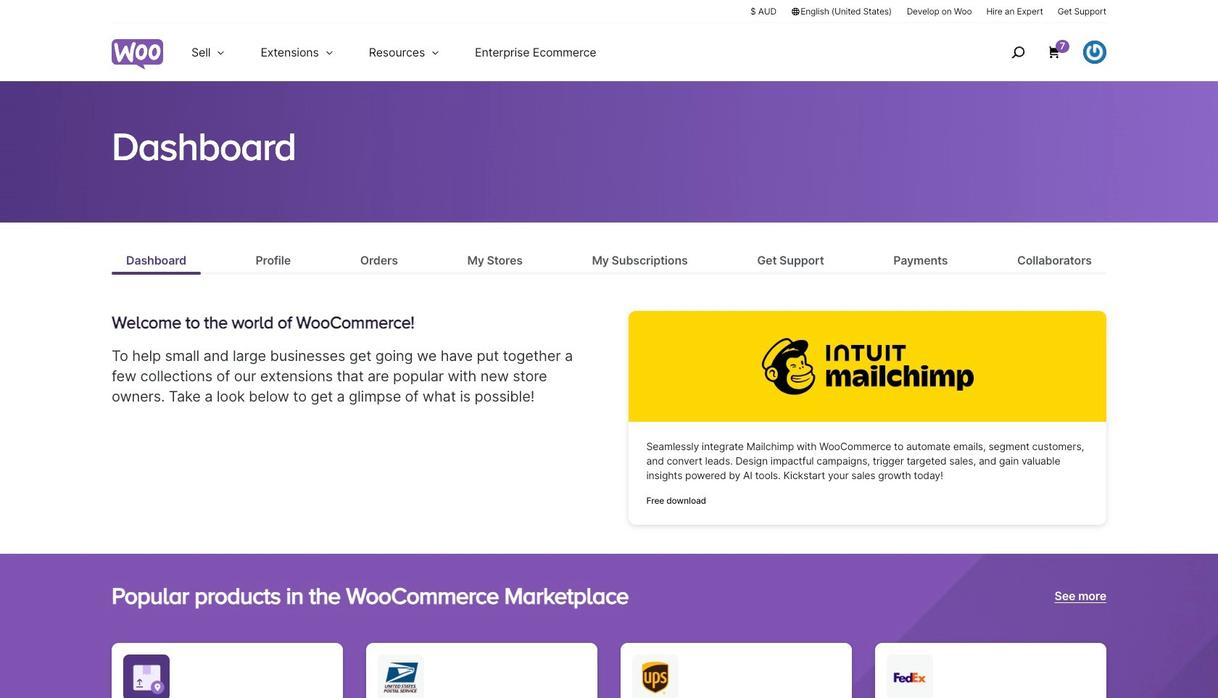 Task type: describe. For each thing, give the bounding box(es) containing it.
open account menu image
[[1084, 41, 1107, 64]]



Task type: locate. For each thing, give the bounding box(es) containing it.
search image
[[1006, 41, 1030, 64]]

service navigation menu element
[[980, 29, 1107, 76]]



Task type: vqa. For each thing, say whether or not it's contained in the screenshot.
Search image
yes



